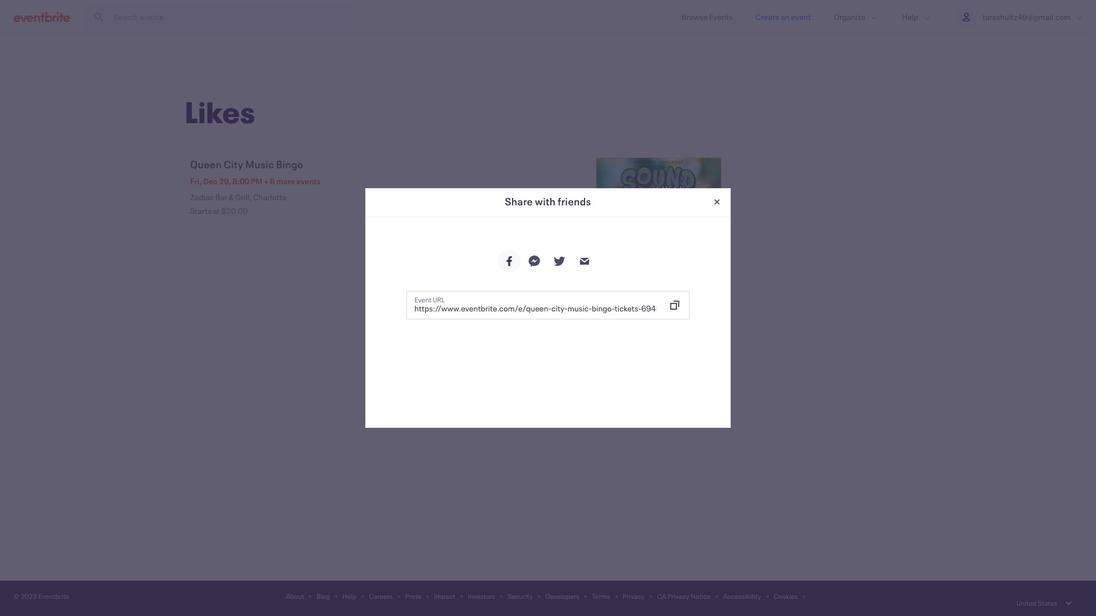 Task type: vqa. For each thing, say whether or not it's contained in the screenshot.
manager
no



Task type: locate. For each thing, give the bounding box(es) containing it.
privacy
[[623, 592, 645, 601], [668, 592, 690, 601]]

browse
[[682, 11, 708, 22]]

&
[[229, 192, 234, 203]]

6
[[270, 176, 275, 187]]

city
[[224, 158, 243, 171]]

terms link
[[592, 592, 611, 601]]

queen
[[190, 158, 222, 171]]

likes
[[185, 93, 256, 131]]

ca
[[657, 592, 667, 601]]

cookies
[[774, 592, 798, 601]]

investors link
[[468, 592, 496, 601]]

accessibility
[[724, 592, 762, 601]]

grill,
[[235, 192, 252, 203]]

2023
[[21, 592, 37, 601]]

1 horizontal spatial help link
[[891, 0, 944, 34]]

music
[[245, 158, 274, 171]]

help
[[903, 11, 919, 22], [343, 592, 357, 601]]

blog
[[317, 592, 330, 601]]

about link
[[286, 592, 304, 601]]

security
[[508, 592, 533, 601]]

1 vertical spatial help
[[343, 592, 357, 601]]

help right blog link
[[343, 592, 357, 601]]

help link
[[891, 0, 944, 34], [343, 592, 357, 601]]

accessibility link
[[724, 592, 762, 601]]

privacy right ca
[[668, 592, 690, 601]]

bingo
[[276, 158, 303, 171]]

ca privacy notice
[[657, 592, 711, 601]]

developers
[[546, 592, 580, 601]]

zodiac
[[190, 192, 214, 203]]

29,
[[219, 176, 231, 187]]

0 vertical spatial help link
[[891, 0, 944, 34]]

0 horizontal spatial privacy
[[623, 592, 645, 601]]

0 horizontal spatial help
[[343, 592, 357, 601]]

None text field
[[408, 292, 664, 319]]

privacy left ca
[[623, 592, 645, 601]]

event
[[792, 11, 811, 22]]

states
[[1038, 599, 1058, 608]]

1 horizontal spatial privacy
[[668, 592, 690, 601]]

about
[[286, 592, 304, 601]]

0 horizontal spatial help link
[[343, 592, 357, 601]]

united
[[1017, 599, 1037, 608]]

0 vertical spatial help
[[903, 11, 919, 22]]

help right the organize link
[[903, 11, 919, 22]]

share with friends
[[505, 195, 591, 208]]

browse events
[[682, 11, 733, 22]]

1 vertical spatial help link
[[343, 592, 357, 601]]

1 horizontal spatial help
[[903, 11, 919, 22]]



Task type: describe. For each thing, give the bounding box(es) containing it.
security link
[[508, 592, 533, 601]]

press
[[405, 592, 422, 601]]

blog link
[[317, 592, 330, 601]]

eventbrite
[[38, 592, 69, 601]]

terms
[[592, 592, 611, 601]]

create
[[756, 11, 780, 22]]

create an event
[[756, 11, 811, 22]]

share with friends alert dialog
[[0, 0, 1097, 617]]

investors
[[468, 592, 496, 601]]

dec
[[203, 176, 218, 187]]

an
[[781, 11, 790, 22]]

fri,
[[190, 176, 202, 187]]

notice
[[691, 592, 711, 601]]

$20.00
[[222, 206, 248, 216]]

8:00
[[233, 176, 249, 187]]

cookies link
[[774, 592, 798, 601]]

starts
[[190, 206, 212, 216]]

queen city music bingo fri, dec 29, 8:00 pm + 6 more events zodiac bar & grill, charlotte starts at $20.00
[[190, 158, 321, 216]]

events
[[709, 11, 733, 22]]

pm
[[251, 176, 263, 187]]

press link
[[405, 592, 422, 601]]

tarashultz49@gmail.com
[[983, 11, 1072, 22]]

events
[[297, 176, 321, 187]]

+
[[264, 176, 269, 187]]

queen city music bingo link
[[190, 158, 587, 171]]

with
[[535, 195, 556, 208]]

share
[[505, 195, 533, 208]]

friends
[[558, 195, 591, 208]]

united states
[[1017, 599, 1058, 608]]

privacy link
[[623, 592, 645, 601]]

charlotte
[[253, 192, 287, 203]]

organize link
[[823, 0, 891, 34]]

none text field inside share with friends alert dialog
[[408, 292, 664, 319]]

eventbrite image
[[14, 11, 70, 23]]

careers
[[369, 592, 393, 601]]

developers link
[[546, 592, 580, 601]]

careers link
[[369, 592, 393, 601]]

impact link
[[434, 592, 456, 601]]

organize
[[834, 11, 866, 22]]

impact
[[434, 592, 456, 601]]

create an event link
[[744, 0, 823, 34]]

1 privacy from the left
[[623, 592, 645, 601]]

at
[[213, 206, 220, 216]]

©
[[14, 592, 19, 601]]

2 privacy from the left
[[668, 592, 690, 601]]

tarashultz49@gmail.com link
[[944, 0, 1097, 34]]

more
[[276, 176, 295, 187]]

browse events link
[[671, 0, 744, 34]]

ca privacy notice link
[[657, 592, 711, 601]]

bar
[[215, 192, 227, 203]]

© 2023 eventbrite
[[14, 592, 69, 601]]



